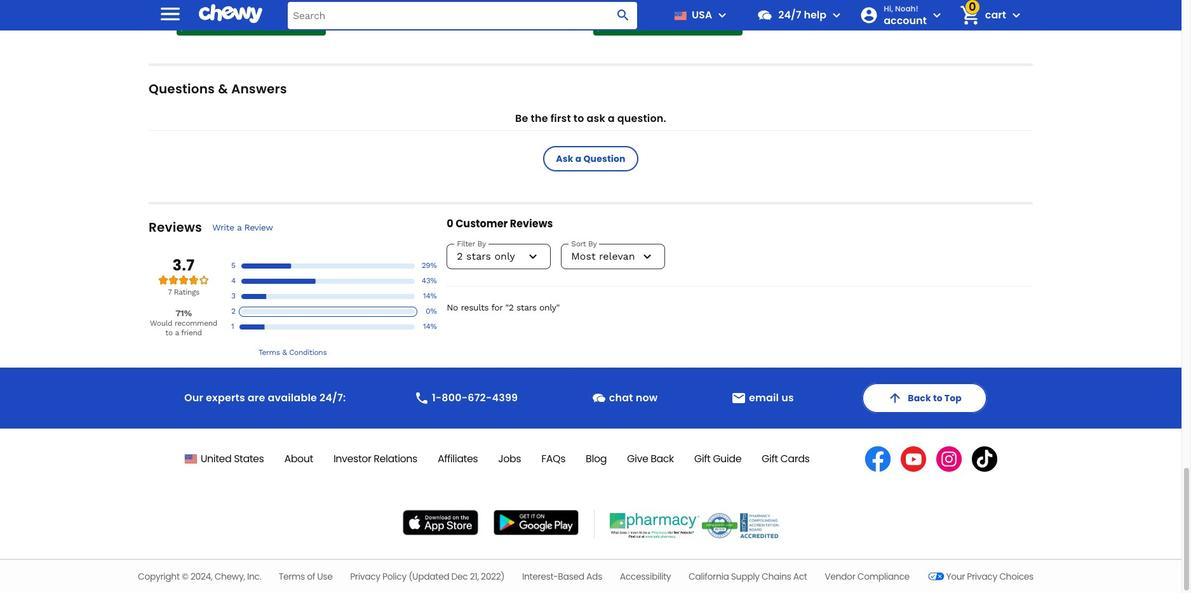 Task type: describe. For each thing, give the bounding box(es) containing it.
only"
[[540, 303, 560, 313]]

friend
[[181, 329, 202, 337]]

now
[[636, 391, 658, 406]]

available
[[268, 391, 317, 406]]

interest-based ads link
[[523, 571, 603, 584]]

our experts are available 24/7:
[[184, 391, 346, 406]]

give back
[[627, 452, 674, 467]]

1 horizontal spatial new customers only: spend $49+, get $20 egift card
[[388, 2, 525, 21]]

email us link
[[727, 386, 800, 411]]

gift for gift guide
[[695, 452, 711, 467]]

Product search field
[[288, 2, 638, 29]]

chewy support image for 24/7 help link
[[757, 7, 774, 24]]

question
[[584, 152, 626, 165]]

compliance
[[858, 571, 910, 584]]

would
[[150, 319, 172, 328]]

ask a question button
[[544, 146, 639, 172]]

7
[[168, 288, 172, 297]]

chat now
[[610, 391, 658, 406]]

cart
[[986, 8, 1007, 22]]

0 horizontal spatial customers
[[197, 14, 235, 23]]

1 horizontal spatial spend
[[466, 2, 489, 11]]

ads
[[587, 571, 603, 584]]

gift guide
[[695, 452, 742, 467]]

results
[[461, 303, 489, 313]]

of
[[307, 571, 315, 584]]

0 horizontal spatial new customers only: spend $49+, get $20 egift card
[[179, 14, 317, 32]]

accessibility
[[620, 571, 671, 584]]

privacy choices image
[[928, 568, 947, 587]]

2 horizontal spatial spend
[[675, 14, 697, 23]]

ask
[[556, 152, 574, 165]]

are
[[248, 391, 265, 406]]

give
[[627, 452, 649, 467]]

back to top
[[909, 392, 962, 405]]

submit search image
[[616, 8, 631, 23]]

jobs
[[499, 452, 521, 467]]

1 horizontal spatial egift
[[403, 12, 420, 21]]

0 horizontal spatial $20
[[179, 23, 193, 32]]

questions
[[149, 80, 215, 98]]

2 privacy from the left
[[968, 571, 998, 584]]

download ios app image
[[403, 510, 478, 536]]

chewy support image for chat now button
[[592, 391, 607, 406]]

ask
[[587, 111, 606, 126]]

account menu image
[[930, 8, 945, 23]]

1 horizontal spatial card
[[422, 12, 439, 21]]

2024
[[191, 571, 211, 584]]

gift cards link
[[762, 452, 810, 467]]

to for ask
[[574, 111, 585, 126]]

question.
[[618, 111, 667, 126]]

24/7
[[779, 8, 802, 22]]

2
[[231, 307, 236, 316]]

your privacy choices
[[947, 571, 1034, 584]]

noah!
[[896, 3, 919, 14]]

a right ask
[[608, 111, 615, 126]]

copyright
[[138, 571, 180, 584]]

based
[[558, 571, 585, 584]]

0 horizontal spatial card
[[214, 23, 230, 32]]

write
[[212, 223, 234, 233]]

terms for terms of use
[[279, 571, 305, 584]]

for
[[492, 303, 503, 313]]

0%
[[426, 307, 437, 316]]

a inside button
[[576, 152, 582, 165]]

cart link
[[955, 0, 1007, 31]]

back to top button
[[863, 383, 988, 414]]

about link
[[284, 452, 313, 467]]

affiliates link
[[438, 452, 478, 467]]

stars
[[517, 303, 537, 313]]

to for a
[[165, 329, 173, 337]]

71%
[[176, 308, 192, 318]]

hi,
[[884, 3, 894, 14]]

questions & answers
[[149, 80, 287, 98]]

compounding pharmacy approved image
[[741, 514, 779, 539]]

united
[[201, 452, 232, 467]]

2 horizontal spatial new
[[596, 14, 612, 23]]

chewy,
[[215, 571, 245, 584]]

vendor compliance
[[825, 571, 910, 584]]

help
[[804, 8, 827, 22]]

1 horizontal spatial get
[[513, 2, 525, 11]]

terms & conditions
[[259, 348, 327, 357]]

policy
[[383, 571, 407, 584]]

1 horizontal spatial $20
[[388, 12, 401, 21]]

3.7
[[173, 255, 195, 276]]

1 horizontal spatial only:
[[446, 2, 464, 11]]

california
[[689, 571, 729, 584]]

our
[[184, 391, 203, 406]]

guide
[[713, 452, 742, 467]]

your privacy choices link
[[928, 568, 1034, 587]]

hi, noah! account
[[884, 3, 927, 28]]

to inside back to top button
[[934, 392, 943, 405]]

terms of use link
[[279, 571, 333, 584]]

relations
[[374, 452, 418, 467]]

vendor
[[825, 571, 856, 584]]

terms & conditions link
[[149, 348, 437, 358]]

800-
[[442, 391, 468, 406]]

1 horizontal spatial new
[[388, 2, 403, 11]]

no results for "2 stars only" status
[[447, 302, 1034, 313]]

0 horizontal spatial egift
[[195, 23, 212, 32]]

2 horizontal spatial new customers only: spend $49+, get $20 egift card
[[596, 14, 734, 32]]

2 horizontal spatial get
[[721, 14, 734, 23]]

customer
[[456, 217, 508, 231]]



Task type: vqa. For each thing, say whether or not it's contained in the screenshot.


Task type: locate. For each thing, give the bounding box(es) containing it.
1 horizontal spatial customers
[[406, 2, 444, 11]]

24/7 help link
[[752, 0, 827, 31]]

be the first to ask a question.
[[516, 111, 667, 126]]

download android app image
[[494, 510, 579, 536]]

2 vertical spatial to
[[934, 392, 943, 405]]

1-
[[432, 391, 442, 406]]

4399
[[492, 391, 518, 406]]

1 horizontal spatial chewy support image
[[757, 7, 774, 24]]

2 horizontal spatial $20
[[596, 23, 610, 32]]

1
[[231, 323, 234, 331]]

14% down 43%
[[423, 292, 437, 301]]

affiliates
[[438, 452, 478, 467]]

spend
[[466, 2, 489, 11], [258, 14, 280, 23], [675, 14, 697, 23]]

jobs link
[[499, 452, 521, 467]]

new customers only: spend $49+, get $20 egift card
[[388, 2, 525, 21], [179, 14, 317, 32], [596, 14, 734, 32]]

reviews right customer
[[510, 217, 553, 231]]

& left conditions at the bottom left
[[282, 348, 287, 357]]

menu image
[[715, 8, 731, 23]]

privacy policy (updated dec 21, 2022) link
[[350, 571, 505, 584]]

a right write
[[237, 223, 242, 233]]

2 horizontal spatial to
[[934, 392, 943, 405]]

reviews
[[510, 217, 553, 231], [149, 219, 202, 236]]

us
[[782, 391, 794, 406]]

0
[[447, 217, 454, 231]]

1 vertical spatial terms
[[279, 571, 305, 584]]

2 horizontal spatial only:
[[655, 14, 672, 23]]

terms left of
[[279, 571, 305, 584]]

chewy support image
[[757, 7, 774, 24], [592, 391, 607, 406]]

1 horizontal spatial gift
[[762, 452, 779, 467]]

blog
[[586, 452, 607, 467]]

ratings
[[174, 288, 200, 297]]

& for terms
[[282, 348, 287, 357]]

cart menu image
[[1009, 8, 1025, 23]]

0 horizontal spatial $49+,
[[282, 14, 302, 23]]

2022)
[[481, 571, 505, 584]]

chat
[[610, 391, 634, 406]]

2 14% from the top
[[423, 323, 437, 331]]

1 vertical spatial chewy support image
[[592, 391, 607, 406]]

1 horizontal spatial &
[[282, 348, 287, 357]]

14% down the 0%
[[423, 323, 437, 331]]

terms left conditions at the bottom left
[[259, 348, 280, 357]]

Search text field
[[288, 2, 638, 29]]

california supply chains act
[[689, 571, 808, 584]]

0 horizontal spatial new
[[179, 14, 195, 23]]

5
[[231, 262, 236, 270]]

to left top
[[934, 392, 943, 405]]

vendor compliance link
[[825, 571, 910, 584]]

back left top
[[909, 392, 932, 405]]

get
[[513, 2, 525, 11], [304, 14, 317, 23], [721, 14, 734, 23]]

None text field
[[177, 0, 200, 6]]

2 horizontal spatial $49+,
[[699, 14, 719, 23]]

0 vertical spatial back
[[909, 392, 932, 405]]

ask a question
[[556, 152, 626, 165]]

1 vertical spatial to
[[165, 329, 173, 337]]

no results for "2 stars only"
[[447, 303, 560, 313]]

7 ratings
[[168, 288, 200, 297]]

0 horizontal spatial get
[[304, 14, 317, 23]]

& left answers
[[218, 80, 228, 98]]

write a review link
[[212, 222, 273, 234]]

to down would
[[165, 329, 173, 337]]

1 14% from the top
[[423, 292, 437, 301]]

chains
[[762, 571, 792, 584]]

,
[[211, 571, 213, 584]]

a
[[608, 111, 615, 126], [576, 152, 582, 165], [237, 223, 242, 233], [175, 329, 179, 337]]

terms for terms & conditions
[[259, 348, 280, 357]]

interest-
[[523, 571, 558, 584]]

write a review
[[212, 223, 273, 233]]

0 horizontal spatial privacy
[[350, 571, 381, 584]]

chewy support image left chat
[[592, 391, 607, 406]]

back right give
[[651, 452, 674, 467]]

gift left guide
[[695, 452, 711, 467]]

to inside "71% would recommend to a friend"
[[165, 329, 173, 337]]

a inside "71% would recommend to a friend"
[[175, 329, 179, 337]]

choices
[[1000, 571, 1034, 584]]

experts
[[206, 391, 245, 406]]

a right "ask"
[[576, 152, 582, 165]]

chewy support image left 24/7
[[757, 7, 774, 24]]

0 vertical spatial &
[[218, 80, 228, 98]]

terms of use
[[279, 571, 333, 584]]

privacy policy (updated dec 21, 2022)
[[350, 571, 505, 584]]

chat now button
[[587, 386, 663, 411]]

blog link
[[586, 452, 607, 467]]

1 horizontal spatial to
[[574, 111, 585, 126]]

tiktok image
[[973, 447, 998, 472]]

investor relations
[[334, 452, 418, 467]]

review
[[244, 223, 273, 233]]

1 gift from the left
[[695, 452, 711, 467]]

24/7 help
[[779, 8, 827, 22]]

1 vertical spatial 14%
[[423, 323, 437, 331]]

chewy support image inside 24/7 help link
[[757, 7, 774, 24]]

1-800-672-4399 link
[[409, 386, 523, 411]]

43%
[[422, 277, 437, 286]]

accessibility link
[[620, 571, 671, 584]]

chewy home image
[[199, 0, 263, 28]]

usa button
[[670, 0, 731, 31]]

go to achc pharmacy accreditation image
[[610, 514, 700, 539]]

0 horizontal spatial gift
[[695, 452, 711, 467]]

youtube image
[[901, 447, 927, 472]]

14% for 1
[[423, 323, 437, 331]]

1 privacy from the left
[[350, 571, 381, 584]]

0 vertical spatial to
[[574, 111, 585, 126]]

gift left cards
[[762, 452, 779, 467]]

copyright © 2024 , chewy, inc.
[[138, 571, 261, 584]]

states
[[234, 452, 264, 467]]

0 horizontal spatial spend
[[258, 14, 280, 23]]

california supply chains act link
[[689, 571, 808, 584]]

egift
[[403, 12, 420, 21], [195, 23, 212, 32], [612, 23, 629, 32]]

gift for gift cards
[[762, 452, 779, 467]]

1 vertical spatial back
[[651, 452, 674, 467]]

inc.
[[247, 571, 261, 584]]

answers
[[231, 80, 287, 98]]

chewy support image inside chat now button
[[592, 391, 607, 406]]

privacy right the your
[[968, 571, 998, 584]]

0 horizontal spatial to
[[165, 329, 173, 337]]

&
[[218, 80, 228, 98], [282, 348, 287, 357]]

14% for 3
[[423, 292, 437, 301]]

0 horizontal spatial reviews
[[149, 219, 202, 236]]

united states button
[[184, 452, 264, 467]]

0 horizontal spatial back
[[651, 452, 674, 467]]

0 horizontal spatial chewy support image
[[592, 391, 607, 406]]

investor relations link
[[334, 452, 418, 467]]

conditions
[[289, 348, 327, 357]]

your
[[947, 571, 966, 584]]

1 horizontal spatial reviews
[[510, 217, 553, 231]]

1 horizontal spatial privacy
[[968, 571, 998, 584]]

$20
[[388, 12, 401, 21], [179, 23, 193, 32], [596, 23, 610, 32]]

0 vertical spatial chewy support image
[[757, 7, 774, 24]]

& for questions
[[218, 80, 228, 98]]

first
[[551, 111, 571, 126]]

use
[[317, 571, 333, 584]]

privacy left 'policy'
[[350, 571, 381, 584]]

$49+,
[[491, 2, 511, 11], [282, 14, 302, 23], [699, 14, 719, 23]]

account
[[884, 13, 927, 28]]

to left ask
[[574, 111, 585, 126]]

faqs link
[[542, 452, 566, 467]]

new
[[388, 2, 403, 11], [179, 14, 195, 23], [596, 14, 612, 23]]

cards
[[781, 452, 810, 467]]

0 vertical spatial 14%
[[423, 292, 437, 301]]

2 horizontal spatial card
[[631, 23, 647, 32]]

4
[[231, 277, 236, 286]]

back inside button
[[909, 392, 932, 405]]

reviews up 3.7
[[149, 219, 202, 236]]

legitscript approved image
[[702, 514, 738, 539]]

2 horizontal spatial customers
[[614, 14, 652, 23]]

terms
[[259, 348, 280, 357], [279, 571, 305, 584]]

1 horizontal spatial $49+,
[[491, 2, 511, 11]]

0 horizontal spatial only:
[[238, 14, 255, 23]]

0 vertical spatial terms
[[259, 348, 280, 357]]

help menu image
[[830, 8, 845, 23]]

1 horizontal spatial back
[[909, 392, 932, 405]]

act
[[794, 571, 808, 584]]

1 vertical spatial &
[[282, 348, 287, 357]]

the
[[531, 111, 548, 126]]

instagram image
[[937, 447, 962, 472]]

items image
[[959, 4, 982, 26]]

about
[[284, 452, 313, 467]]

None text field
[[594, 0, 625, 6]]

2 gift from the left
[[762, 452, 779, 467]]

21,
[[470, 571, 479, 584]]

(updated
[[409, 571, 450, 584]]

0 horizontal spatial &
[[218, 80, 228, 98]]

menu image
[[158, 1, 183, 26]]

gift cards
[[762, 452, 810, 467]]

a left friend
[[175, 329, 179, 337]]

facebook image
[[866, 447, 891, 472]]

2 horizontal spatial egift
[[612, 23, 629, 32]]

top
[[945, 392, 962, 405]]

29%
[[422, 262, 437, 270]]



